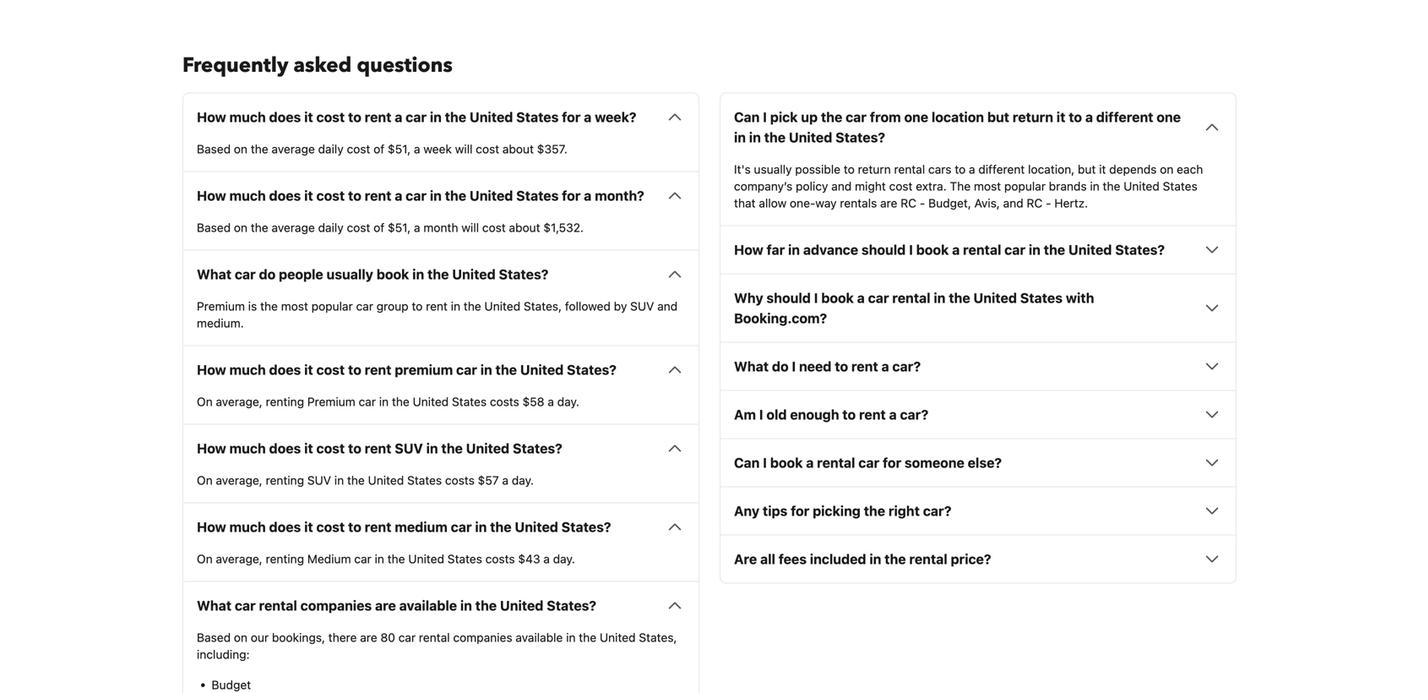 Task type: describe. For each thing, give the bounding box(es) containing it.
up
[[801, 109, 818, 125]]

booking.com?
[[734, 310, 828, 326]]

book inside dropdown button
[[917, 242, 949, 258]]

renting for how much does it cost to rent premium car in the united states?
[[266, 394, 304, 408]]

based on the average daily cost of $51, a month will cost about $1,532.
[[197, 220, 584, 234]]

is
[[248, 299, 257, 313]]

$51, for week?
[[388, 142, 411, 156]]

based on the average daily cost of $51, a week will cost about $357.
[[197, 142, 568, 156]]

to right possible in the top of the page
[[844, 162, 855, 176]]

cost right month
[[482, 220, 506, 234]]

different inside can i pick up the car from one location but return it to a different one in in the united states?
[[1097, 109, 1154, 125]]

how much does it cost to rent a car in the united states for a month?
[[197, 187, 645, 203]]

can i book a rental car for someone else?
[[734, 455, 1002, 471]]

rent up based on the average daily cost of $51, a month will cost about $1,532.
[[365, 187, 392, 203]]

day. for how much does it cost to rent premium car in the united states?
[[558, 394, 580, 408]]

car inside premium is the most popular car group to rent in the united states, followed by suv and medium.
[[356, 299, 374, 313]]

2 horizontal spatial and
[[1004, 196, 1024, 210]]

cost up based on the average daily cost of $51, a month will cost about $1,532.
[[317, 187, 345, 203]]

depends
[[1110, 162, 1157, 176]]

the inside dropdown button
[[442, 440, 463, 456]]

2 vertical spatial car?
[[923, 503, 952, 519]]

$357.
[[537, 142, 568, 156]]

popular inside "it's usually possible to return rental cars to a different location, but it depends on each company's policy and might cost extra. the most popular brands in the united states that allow one-way rentals are rc - budget, avis, and rc - hertz."
[[1005, 179, 1046, 193]]

a inside what do i need to rent a car? "dropdown button"
[[882, 358, 890, 374]]

how much does it cost to rent medium car in the united states?
[[197, 519, 611, 535]]

premium
[[395, 362, 453, 378]]

1 vertical spatial costs
[[445, 473, 475, 487]]

united inside based on our bookings, there are 80 car rental companies available in the united states, including:
[[600, 630, 636, 644]]

location
[[932, 109, 985, 125]]

states down how much does it cost to rent premium car in the united states? dropdown button at the left bottom of the page
[[452, 394, 487, 408]]

in inside why should i book a car rental in the united states with booking.com?
[[934, 290, 946, 306]]

i inside can i pick up the car from one location but return it to a different one in in the united states?
[[763, 109, 767, 125]]

what car do people usually book in the united states? button
[[197, 264, 685, 284]]

right
[[889, 503, 920, 519]]

does for how much does it cost to rent suv in the united states?
[[269, 440, 301, 456]]

it for how much does it cost to rent suv in the united states?
[[304, 440, 313, 456]]

why
[[734, 290, 764, 306]]

states? inside "what car rental companies are available in the united states?" dropdown button
[[547, 597, 597, 613]]

the
[[950, 179, 971, 193]]

of for how much does it cost to rent a car in the united states for a month?
[[374, 220, 385, 234]]

it inside can i pick up the car from one location but return it to a different one in in the united states?
[[1057, 109, 1066, 125]]

policy
[[796, 179, 829, 193]]

does for how much does it cost to rent premium car in the united states?
[[269, 362, 301, 378]]

can i pick up the car from one location but return it to a different one in in the united states?
[[734, 109, 1181, 145]]

cost down the asked
[[317, 109, 345, 125]]

available inside dropdown button
[[399, 597, 457, 613]]

avis,
[[975, 196, 1001, 210]]

in inside based on our bookings, there are 80 car rental companies available in the united states, including:
[[566, 630, 576, 644]]

how for how much does it cost to rent premium car in the united states?
[[197, 362, 226, 378]]

rent up on average, renting medium car in the united states costs $43 a day. at left
[[365, 519, 392, 535]]

average, for how much does it cost to rent suv in the united states?
[[216, 473, 263, 487]]

else?
[[968, 455, 1002, 471]]

companies inside based on our bookings, there are 80 car rental companies available in the united states, including:
[[453, 630, 513, 644]]

am i old enough to rent a car? button
[[734, 404, 1223, 425]]

states, inside premium is the most popular car group to rent in the united states, followed by suv and medium.
[[524, 299, 562, 313]]

week
[[424, 142, 452, 156]]

book down old
[[771, 455, 803, 471]]

to up medium
[[348, 519, 362, 535]]

will for week?
[[455, 142, 473, 156]]

rent up based on the average daily cost of $51, a week will cost about $357.
[[365, 109, 392, 125]]

in inside "it's usually possible to return rental cars to a different location, but it depends on each company's policy and might cost extra. the most popular brands in the united states that allow one-way rentals are rc - budget, avis, and rc - hertz."
[[1091, 179, 1100, 193]]

bookings,
[[272, 630, 325, 644]]

am
[[734, 406, 756, 422]]

frequently asked questions
[[183, 51, 453, 79]]

much for how much does it cost to rent suv in the united states?
[[229, 440, 266, 456]]

rent inside premium is the most popular car group to rent in the united states, followed by suv and medium.
[[426, 299, 448, 313]]

$51, for month?
[[388, 220, 411, 234]]

does for how much does it cost to rent a car in the united states for a week?
[[269, 109, 301, 125]]

much for how much does it cost to rent medium car in the united states?
[[229, 519, 266, 535]]

i up 'tips'
[[763, 455, 767, 471]]

how for how much does it cost to rent suv in the united states?
[[197, 440, 226, 456]]

it for how much does it cost to rent premium car in the united states?
[[304, 362, 313, 378]]

rental up our
[[259, 597, 297, 613]]

premium is the most popular car group to rent in the united states, followed by suv and medium.
[[197, 299, 678, 330]]

on for how much does it cost to rent a car in the united states for a week?
[[234, 142, 248, 156]]

cost up what car do people usually book in the united states?
[[347, 220, 370, 234]]

company's
[[734, 179, 793, 193]]

the inside "dropdown button"
[[864, 503, 886, 519]]

available inside based on our bookings, there are 80 car rental companies available in the united states, including:
[[516, 630, 563, 644]]

$1,532.
[[544, 220, 584, 234]]

states? inside can i pick up the car from one location but return it to a different one in in the united states?
[[836, 129, 886, 145]]

cost up on average, renting premium car in the united states costs $58 a day. at the left bottom of the page
[[317, 362, 345, 378]]

cost inside dropdown button
[[317, 440, 345, 456]]

premium inside premium is the most popular car group to rent in the united states, followed by suv and medium.
[[197, 299, 245, 313]]

are
[[734, 551, 757, 567]]

i left old
[[760, 406, 764, 422]]

a right $43
[[544, 552, 550, 566]]

it's usually possible to return rental cars to a different location, but it depends on each company's policy and might cost extra. the most popular brands in the united states that allow one-way rentals are rc - budget, avis, and rc - hertz.
[[734, 162, 1204, 210]]

based on our bookings, there are 80 car rental companies available in the united states, including:
[[197, 630, 677, 661]]

united inside dropdown button
[[466, 440, 510, 456]]

rental up picking on the right bottom of page
[[817, 455, 856, 471]]

i inside dropdown button
[[909, 242, 914, 258]]

cars
[[929, 162, 952, 176]]

medium
[[307, 552, 351, 566]]

how much does it cost to rent suv in the united states? button
[[197, 438, 685, 458]]

am i old enough to rent a car?
[[734, 406, 929, 422]]

asked
[[294, 51, 352, 79]]

are inside "it's usually possible to return rental cars to a different location, but it depends on each company's policy and might cost extra. the most popular brands in the united states that allow one-way rentals are rc - budget, avis, and rc - hertz."
[[881, 196, 898, 210]]

to up based on the average daily cost of $51, a month will cost about $1,532.
[[348, 187, 362, 203]]

cost right week
[[476, 142, 500, 156]]

states up $1,532.
[[517, 187, 559, 203]]

a up based on the average daily cost of $51, a month will cost about $1,532.
[[395, 187, 403, 203]]

2 vertical spatial suv
[[307, 473, 331, 487]]

to up on average, renting premium car in the united states costs $58 a day. at the left bottom of the page
[[348, 362, 362, 378]]

will for month?
[[462, 220, 479, 234]]

enough
[[790, 406, 840, 422]]

by
[[614, 299, 627, 313]]

month?
[[595, 187, 645, 203]]

the inside why should i book a car rental in the united states with booking.com?
[[949, 290, 971, 306]]

how much does it cost to rent medium car in the united states? button
[[197, 517, 685, 537]]

people
[[279, 266, 323, 282]]

on for how much does it cost to rent suv in the united states?
[[197, 473, 213, 487]]

costs for premium
[[490, 394, 520, 408]]

it for how much does it cost to rent a car in the united states for a month?
[[304, 187, 313, 203]]

to up based on the average daily cost of $51, a week will cost about $357.
[[348, 109, 362, 125]]

united inside premium is the most popular car group to rent in the united states, followed by suv and medium.
[[485, 299, 521, 313]]

included
[[810, 551, 867, 567]]

tips
[[763, 503, 788, 519]]

united inside "it's usually possible to return rental cars to a different location, but it depends on each company's policy and might cost extra. the most popular brands in the united states that allow one-way rentals are rc - budget, avis, and rc - hertz."
[[1124, 179, 1160, 193]]

fees
[[779, 551, 807, 567]]

what do i need to rent a car?
[[734, 358, 921, 374]]

renting for how much does it cost to rent suv in the united states?
[[266, 473, 304, 487]]

return inside "it's usually possible to return rental cars to a different location, but it depends on each company's policy and might cost extra. the most popular brands in the united states that allow one-way rentals are rc - budget, avis, and rc - hertz."
[[858, 162, 891, 176]]

a left month
[[414, 220, 420, 234]]

it's
[[734, 162, 751, 176]]

rent up on average, renting premium car in the united states costs $58 a day. at the left bottom of the page
[[365, 362, 392, 378]]

on for how much does it cost to rent premium car in the united states?
[[197, 394, 213, 408]]

picking
[[813, 503, 861, 519]]

extra.
[[916, 179, 947, 193]]

cost up medium
[[317, 519, 345, 535]]

do inside what do i need to rent a car? "dropdown button"
[[772, 358, 789, 374]]

month
[[424, 220, 458, 234]]

$58
[[523, 394, 545, 408]]

suv inside premium is the most popular car group to rent in the united states, followed by suv and medium.
[[631, 299, 654, 313]]

frequently
[[183, 51, 289, 79]]

rentals
[[840, 196, 877, 210]]

popular inside premium is the most popular car group to rent in the united states, followed by suv and medium.
[[312, 299, 353, 313]]

car? for am i old enough to rent a car?
[[900, 406, 929, 422]]

a inside how far in advance should i book a rental car in the united states? dropdown button
[[953, 242, 960, 258]]

one-
[[790, 196, 816, 210]]

followed
[[565, 299, 611, 313]]

on average, renting premium car in the united states costs $58 a day.
[[197, 394, 580, 408]]

budget,
[[929, 196, 972, 210]]

medium.
[[197, 316, 244, 330]]

any tips for picking the right car?
[[734, 503, 952, 519]]

$43
[[518, 552, 540, 566]]

to inside can i pick up the car from one location but return it to a different one in in the united states?
[[1069, 109, 1083, 125]]

for up $1,532.
[[562, 187, 581, 203]]

can for can i book a rental car for someone else?
[[734, 455, 760, 471]]

any
[[734, 503, 760, 519]]

for up $357.
[[562, 109, 581, 125]]

2 rc from the left
[[1027, 196, 1043, 210]]

daily for how much does it cost to rent a car in the united states for a month?
[[318, 220, 344, 234]]

$57
[[478, 473, 499, 487]]

states? inside how much does it cost to rent medium car in the united states? dropdown button
[[562, 519, 611, 535]]

states inside "it's usually possible to return rental cars to a different location, but it depends on each company's policy and might cost extra. the most popular brands in the united states that allow one-way rentals are rc - budget, avis, and rc - hertz."
[[1163, 179, 1198, 193]]

are all fees included in the rental price?
[[734, 551, 992, 567]]

can for can i pick up the car from one location but return it to a different one in in the united states?
[[734, 109, 760, 125]]

each
[[1177, 162, 1204, 176]]

on average, renting suv in the united states costs $57 a day.
[[197, 473, 534, 487]]

how for how much does it cost to rent a car in the united states for a month?
[[197, 187, 226, 203]]

can i book a rental car for someone else? button
[[734, 452, 1223, 473]]

it for how much does it cost to rent a car in the united states for a week?
[[304, 109, 313, 125]]

possible
[[796, 162, 841, 176]]

states down how much does it cost to rent suv in the united states? dropdown button
[[407, 473, 442, 487]]

cost inside "it's usually possible to return rental cars to a different location, but it depends on each company's policy and might cost extra. the most popular brands in the united states that allow one-way rentals are rc - budget, avis, and rc - hertz."
[[890, 179, 913, 193]]

from
[[870, 109, 901, 125]]

rent up can i book a rental car for someone else?
[[859, 406, 886, 422]]

week?
[[595, 109, 637, 125]]

might
[[855, 179, 886, 193]]

that
[[734, 196, 756, 210]]

for left someone
[[883, 455, 902, 471]]

should inside dropdown button
[[862, 242, 906, 258]]

medium
[[395, 519, 448, 535]]



Task type: locate. For each thing, give the bounding box(es) containing it.
based for how much does it cost to rent a car in the united states for a month?
[[197, 220, 231, 234]]

states inside why should i book a car rental in the united states with booking.com?
[[1021, 290, 1063, 306]]

average for how much does it cost to rent a car in the united states for a week?
[[272, 142, 315, 156]]

1 vertical spatial will
[[462, 220, 479, 234]]

3 on from the top
[[197, 552, 213, 566]]

different
[[1097, 109, 1154, 125], [979, 162, 1025, 176]]

2 average, from the top
[[216, 473, 263, 487]]

0 vertical spatial different
[[1097, 109, 1154, 125]]

how for how much does it cost to rent medium car in the united states?
[[197, 519, 226, 535]]

day. right $43
[[553, 552, 575, 566]]

0 vertical spatial and
[[832, 179, 852, 193]]

rent inside dropdown button
[[365, 440, 392, 456]]

2 daily from the top
[[318, 220, 344, 234]]

different inside "it's usually possible to return rental cars to a different location, but it depends on each company's policy and might cost extra. the most popular brands in the united states that allow one-way rentals are rc - budget, avis, and rc - hertz."
[[979, 162, 1025, 176]]

i inside "dropdown button"
[[792, 358, 796, 374]]

0 vertical spatial costs
[[490, 394, 520, 408]]

2 does from the top
[[269, 187, 301, 203]]

does for how much does it cost to rent a car in the united states for a month?
[[269, 187, 301, 203]]

0 vertical spatial usually
[[754, 162, 792, 176]]

1 vertical spatial renting
[[266, 473, 304, 487]]

based inside based on our bookings, there are 80 car rental companies available in the united states, including:
[[197, 630, 231, 644]]

the inside "it's usually possible to return rental cars to a different location, but it depends on each company's policy and might cost extra. the most popular brands in the united states that allow one-way rentals are rc - budget, avis, and rc - hertz."
[[1103, 179, 1121, 193]]

what up medium.
[[197, 266, 232, 282]]

$51,
[[388, 142, 411, 156], [388, 220, 411, 234]]

car? up someone
[[900, 406, 929, 422]]

available
[[399, 597, 457, 613], [516, 630, 563, 644]]

about for month?
[[509, 220, 541, 234]]

most
[[974, 179, 1002, 193], [281, 299, 308, 313]]

$51, down how much does it cost to rent a car in the united states for a week?
[[388, 142, 411, 156]]

car?
[[893, 358, 921, 374], [900, 406, 929, 422], [923, 503, 952, 519]]

day.
[[558, 394, 580, 408], [512, 473, 534, 487], [553, 552, 575, 566]]

on for how much does it cost to rent a car in the united states for a month?
[[234, 220, 248, 234]]

about left $357.
[[503, 142, 534, 156]]

average for how much does it cost to rent a car in the united states for a month?
[[272, 220, 315, 234]]

0 vertical spatial companies
[[301, 597, 372, 613]]

1 vertical spatial states,
[[639, 630, 677, 644]]

much inside dropdown button
[[229, 440, 266, 456]]

0 horizontal spatial available
[[399, 597, 457, 613]]

1 vertical spatial are
[[375, 597, 396, 613]]

are inside dropdown button
[[375, 597, 396, 613]]

3 based from the top
[[197, 630, 231, 644]]

companies inside "what car rental companies are available in the united states?" dropdown button
[[301, 597, 372, 613]]

most up avis, at top
[[974, 179, 1002, 193]]

a left month?
[[584, 187, 592, 203]]

2 much from the top
[[229, 187, 266, 203]]

4 does from the top
[[269, 440, 301, 456]]

0 horizontal spatial rc
[[901, 196, 917, 210]]

1 vertical spatial on
[[197, 473, 213, 487]]

1 vertical spatial companies
[[453, 630, 513, 644]]

- down extra.
[[920, 196, 926, 210]]

1 vertical spatial most
[[281, 299, 308, 313]]

old
[[767, 406, 787, 422]]

suv down how much does it cost to rent suv in the united states?
[[307, 473, 331, 487]]

0 vertical spatial most
[[974, 179, 1002, 193]]

day. right the $57
[[512, 473, 534, 487]]

in inside premium is the most popular car group to rent in the united states, followed by suv and medium.
[[451, 299, 461, 313]]

states? inside what car do people usually book in the united states? dropdown button
[[499, 266, 549, 282]]

1 vertical spatial different
[[979, 162, 1025, 176]]

0 horizontal spatial return
[[858, 162, 891, 176]]

2 average from the top
[[272, 220, 315, 234]]

0 horizontal spatial one
[[905, 109, 929, 125]]

states down each
[[1163, 179, 1198, 193]]

rc down extra.
[[901, 196, 917, 210]]

5 much from the top
[[229, 519, 266, 535]]

rental down avis, at top
[[964, 242, 1002, 258]]

0 horizontal spatial and
[[658, 299, 678, 313]]

1 horizontal spatial suv
[[395, 440, 423, 456]]

1 vertical spatial premium
[[307, 394, 356, 408]]

are
[[881, 196, 898, 210], [375, 597, 396, 613], [360, 630, 377, 644]]

1 vertical spatial usually
[[327, 266, 374, 282]]

to inside dropdown button
[[348, 440, 362, 456]]

1 vertical spatial available
[[516, 630, 563, 644]]

1 horizontal spatial return
[[1013, 109, 1054, 125]]

1 one from the left
[[905, 109, 929, 125]]

on inside "it's usually possible to return rental cars to a different location, but it depends on each company's policy and might cost extra. the most popular brands in the united states that allow one-way rentals are rc - budget, avis, and rc - hertz."
[[1161, 162, 1174, 176]]

costs left $58
[[490, 394, 520, 408]]

daily for how much does it cost to rent a car in the united states for a week?
[[318, 142, 344, 156]]

1 horizontal spatial one
[[1157, 109, 1181, 125]]

to right need
[[835, 358, 849, 374]]

can inside can i pick up the car from one location but return it to a different one in in the united states?
[[734, 109, 760, 125]]

can inside dropdown button
[[734, 455, 760, 471]]

1 rc from the left
[[901, 196, 917, 210]]

does for how much does it cost to rent medium car in the united states?
[[269, 519, 301, 535]]

1 vertical spatial suv
[[395, 440, 423, 456]]

rental down "what car rental companies are available in the united states?" dropdown button
[[419, 630, 450, 644]]

there
[[329, 630, 357, 644]]

rental left 'price?'
[[910, 551, 948, 567]]

are up 80
[[375, 597, 396, 613]]

can up any at right bottom
[[734, 455, 760, 471]]

rent up on average, renting suv in the united states costs $57 a day.
[[365, 440, 392, 456]]

0 horizontal spatial states,
[[524, 299, 562, 313]]

average
[[272, 142, 315, 156], [272, 220, 315, 234]]

average, for how much does it cost to rent premium car in the united states?
[[216, 394, 263, 408]]

3 renting from the top
[[266, 552, 304, 566]]

a left week
[[414, 142, 420, 156]]

a up based on the average daily cost of $51, a week will cost about $357.
[[395, 109, 403, 125]]

1 vertical spatial popular
[[312, 299, 353, 313]]

how much does it cost to rent suv in the united states?
[[197, 440, 563, 456]]

0 horizontal spatial should
[[767, 290, 811, 306]]

but up brands on the top right of the page
[[1078, 162, 1096, 176]]

group
[[377, 299, 409, 313]]

it inside "it's usually possible to return rental cars to a different location, but it depends on each company's policy and might cost extra. the most popular brands in the united states that allow one-way rentals are rc - budget, avis, and rc - hertz."
[[1100, 162, 1107, 176]]

about for week?
[[503, 142, 534, 156]]

car
[[406, 109, 427, 125], [846, 109, 867, 125], [406, 187, 427, 203], [1005, 242, 1026, 258], [235, 266, 256, 282], [868, 290, 890, 306], [356, 299, 374, 313], [456, 362, 477, 378], [359, 394, 376, 408], [859, 455, 880, 471], [451, 519, 472, 535], [354, 552, 372, 566], [235, 597, 256, 613], [399, 630, 416, 644]]

rent right need
[[852, 358, 879, 374]]

and inside premium is the most popular car group to rent in the united states, followed by suv and medium.
[[658, 299, 678, 313]]

a up can i book a rental car for someone else?
[[890, 406, 897, 422]]

do left people
[[259, 266, 276, 282]]

renting for how much does it cost to rent medium car in the united states?
[[266, 552, 304, 566]]

0 vertical spatial what
[[197, 266, 232, 282]]

do inside what car do people usually book in the united states? dropdown button
[[259, 266, 276, 282]]

what for what do i need to rent a car?
[[734, 358, 769, 374]]

1 much from the top
[[229, 109, 266, 125]]

cost down how much does it cost to rent a car in the united states for a week?
[[347, 142, 370, 156]]

0 vertical spatial do
[[259, 266, 276, 282]]

0 horizontal spatial companies
[[301, 597, 372, 613]]

1 on from the top
[[197, 394, 213, 408]]

usually inside dropdown button
[[327, 266, 374, 282]]

0 vertical spatial should
[[862, 242, 906, 258]]

1 can from the top
[[734, 109, 760, 125]]

1 horizontal spatial usually
[[754, 162, 792, 176]]

for
[[562, 109, 581, 125], [562, 187, 581, 203], [883, 455, 902, 471], [791, 503, 810, 519]]

states left with
[[1021, 290, 1063, 306]]

our
[[251, 630, 269, 644]]

80
[[381, 630, 395, 644]]

1 vertical spatial of
[[374, 220, 385, 234]]

why should i book a car rental in the united states with booking.com? button
[[734, 288, 1223, 328]]

1 horizontal spatial rc
[[1027, 196, 1043, 210]]

rental inside why should i book a car rental in the united states with booking.com?
[[893, 290, 931, 306]]

united inside why should i book a car rental in the united states with booking.com?
[[974, 290, 1018, 306]]

2 can from the top
[[734, 455, 760, 471]]

much
[[229, 109, 266, 125], [229, 187, 266, 203], [229, 362, 266, 378], [229, 440, 266, 456], [229, 519, 266, 535]]

what
[[197, 266, 232, 282], [734, 358, 769, 374], [197, 597, 232, 613]]

1 vertical spatial should
[[767, 290, 811, 306]]

1 horizontal spatial popular
[[1005, 179, 1046, 193]]

states? inside how much does it cost to rent premium car in the united states? dropdown button
[[567, 362, 617, 378]]

of down how much does it cost to rent a car in the united states for a week?
[[374, 142, 385, 156]]

usually right people
[[327, 266, 374, 282]]

rent inside "dropdown button"
[[852, 358, 879, 374]]

0 vertical spatial states,
[[524, 299, 562, 313]]

1 horizontal spatial available
[[516, 630, 563, 644]]

0 vertical spatial but
[[988, 109, 1010, 125]]

car inside why should i book a car rental in the united states with booking.com?
[[868, 290, 890, 306]]

0 vertical spatial will
[[455, 142, 473, 156]]

1 vertical spatial average,
[[216, 473, 263, 487]]

but
[[988, 109, 1010, 125], [1078, 162, 1096, 176]]

0 vertical spatial of
[[374, 142, 385, 156]]

1 horizontal spatial do
[[772, 358, 789, 374]]

on inside based on our bookings, there are 80 car rental companies available in the united states, including:
[[234, 630, 248, 644]]

how far in advance should i book a rental car in the united states? button
[[734, 239, 1223, 260]]

2 horizontal spatial suv
[[631, 299, 654, 313]]

1 horizontal spatial and
[[832, 179, 852, 193]]

what up including:
[[197, 597, 232, 613]]

can
[[734, 109, 760, 125], [734, 455, 760, 471]]

states?
[[836, 129, 886, 145], [1116, 242, 1165, 258], [499, 266, 549, 282], [567, 362, 617, 378], [513, 440, 563, 456], [562, 519, 611, 535], [547, 597, 597, 613]]

are left 80
[[360, 630, 377, 644]]

rc
[[901, 196, 917, 210], [1027, 196, 1043, 210]]

car inside based on our bookings, there are 80 car rental companies available in the united states, including:
[[399, 630, 416, 644]]

the inside based on our bookings, there are 80 car rental companies available in the united states, including:
[[579, 630, 597, 644]]

will right week
[[455, 142, 473, 156]]

states up $357.
[[517, 109, 559, 125]]

2 vertical spatial costs
[[486, 552, 515, 566]]

what inside dropdown button
[[197, 266, 232, 282]]

a up the
[[969, 162, 976, 176]]

it
[[304, 109, 313, 125], [1057, 109, 1066, 125], [1100, 162, 1107, 176], [304, 187, 313, 203], [304, 362, 313, 378], [304, 440, 313, 456], [304, 519, 313, 535]]

2 vertical spatial day.
[[553, 552, 575, 566]]

1 horizontal spatial states,
[[639, 630, 677, 644]]

does inside dropdown button
[[269, 440, 301, 456]]

1 vertical spatial and
[[1004, 196, 1024, 210]]

0 horizontal spatial do
[[259, 266, 276, 282]]

1 - from the left
[[920, 196, 926, 210]]

how much does it cost to rent a car in the united states for a week?
[[197, 109, 637, 125]]

any tips for picking the right car? button
[[734, 501, 1223, 521]]

to up location,
[[1069, 109, 1083, 125]]

companies
[[301, 597, 372, 613], [453, 630, 513, 644]]

allow
[[759, 196, 787, 210]]

a inside can i pick up the car from one location but return it to a different one in in the united states?
[[1086, 109, 1094, 125]]

2 one from the left
[[1157, 109, 1181, 125]]

0 vertical spatial day.
[[558, 394, 580, 408]]

how inside dropdown button
[[197, 440, 226, 456]]

1 renting from the top
[[266, 394, 304, 408]]

states? inside how much does it cost to rent suv in the united states? dropdown button
[[513, 440, 563, 456]]

daily
[[318, 142, 344, 156], [318, 220, 344, 234]]

1 horizontal spatial different
[[1097, 109, 1154, 125]]

2 $51, from the top
[[388, 220, 411, 234]]

1 based from the top
[[197, 142, 231, 156]]

how for how far in advance should i book a rental car in the united states?
[[734, 242, 764, 258]]

1 average from the top
[[272, 142, 315, 156]]

1 vertical spatial return
[[858, 162, 891, 176]]

costs left the $57
[[445, 473, 475, 487]]

1 vertical spatial can
[[734, 455, 760, 471]]

in
[[430, 109, 442, 125], [734, 129, 746, 145], [749, 129, 761, 145], [1091, 179, 1100, 193], [430, 187, 442, 203], [789, 242, 800, 258], [1029, 242, 1041, 258], [413, 266, 424, 282], [934, 290, 946, 306], [451, 299, 461, 313], [481, 362, 493, 378], [379, 394, 389, 408], [426, 440, 438, 456], [335, 473, 344, 487], [475, 519, 487, 535], [870, 551, 882, 567], [375, 552, 384, 566], [460, 597, 472, 613], [566, 630, 576, 644]]

2 vertical spatial on
[[197, 552, 213, 566]]

1 vertical spatial average
[[272, 220, 315, 234]]

in inside dropdown button
[[426, 440, 438, 456]]

what inside dropdown button
[[197, 597, 232, 613]]

1 vertical spatial daily
[[318, 220, 344, 234]]

but inside can i pick up the car from one location but return it to a different one in in the united states?
[[988, 109, 1010, 125]]

1 vertical spatial about
[[509, 220, 541, 234]]

based for how much does it cost to rent a car in the united states for a week?
[[197, 142, 231, 156]]

return up location,
[[1013, 109, 1054, 125]]

does
[[269, 109, 301, 125], [269, 187, 301, 203], [269, 362, 301, 378], [269, 440, 301, 456], [269, 519, 301, 535]]

book down "budget,"
[[917, 242, 949, 258]]

can i pick up the car from one location but return it to a different one in in the united states? button
[[734, 107, 1223, 147]]

based for what car rental companies are available in the united states?
[[197, 630, 231, 644]]

i inside why should i book a car rental in the united states with booking.com?
[[814, 290, 818, 306]]

what for what car do people usually book in the united states?
[[197, 266, 232, 282]]

1 daily from the top
[[318, 142, 344, 156]]

price?
[[951, 551, 992, 567]]

a right $58
[[548, 394, 554, 408]]

states? inside how far in advance should i book a rental car in the united states? dropdown button
[[1116, 242, 1165, 258]]

rental
[[895, 162, 926, 176], [964, 242, 1002, 258], [893, 290, 931, 306], [817, 455, 856, 471], [910, 551, 948, 567], [259, 597, 297, 613], [419, 630, 450, 644]]

day. for how much does it cost to rent medium car in the united states?
[[553, 552, 575, 566]]

are all fees included in the rental price? button
[[734, 549, 1223, 569]]

rent
[[365, 109, 392, 125], [365, 187, 392, 203], [426, 299, 448, 313], [852, 358, 879, 374], [365, 362, 392, 378], [859, 406, 886, 422], [365, 440, 392, 456], [365, 519, 392, 535]]

2 vertical spatial average,
[[216, 552, 263, 566]]

0 vertical spatial average
[[272, 142, 315, 156]]

are down might
[[881, 196, 898, 210]]

return inside can i pick up the car from one location but return it to a different one in in the united states?
[[1013, 109, 1054, 125]]

how for how much does it cost to rent a car in the united states for a week?
[[197, 109, 226, 125]]

to up on average, renting suv in the united states costs $57 a day.
[[348, 440, 362, 456]]

including:
[[197, 647, 250, 661]]

0 vertical spatial $51,
[[388, 142, 411, 156]]

much for how much does it cost to rent a car in the united states for a month?
[[229, 187, 266, 203]]

book inside why should i book a car rental in the united states with booking.com?
[[822, 290, 854, 306]]

1 horizontal spatial should
[[862, 242, 906, 258]]

i up why should i book a car rental in the united states with booking.com?
[[909, 242, 914, 258]]

a inside am i old enough to rent a car? dropdown button
[[890, 406, 897, 422]]

average, for how much does it cost to rent medium car in the united states?
[[216, 552, 263, 566]]

0 horizontal spatial most
[[281, 299, 308, 313]]

popular down location,
[[1005, 179, 1046, 193]]

what do i need to rent a car? button
[[734, 356, 1223, 376]]

states,
[[524, 299, 562, 313], [639, 630, 677, 644]]

how much does it cost to rent premium car in the united states?
[[197, 362, 617, 378]]

how much does it cost to rent a car in the united states for a week? button
[[197, 107, 685, 127]]

it inside dropdown button
[[304, 440, 313, 456]]

location,
[[1029, 162, 1075, 176]]

should inside why should i book a car rental in the united states with booking.com?
[[767, 290, 811, 306]]

i left need
[[792, 358, 796, 374]]

on
[[197, 394, 213, 408], [197, 473, 213, 487], [197, 552, 213, 566]]

1 vertical spatial what
[[734, 358, 769, 374]]

0 vertical spatial premium
[[197, 299, 245, 313]]

all
[[761, 551, 776, 567]]

a inside why should i book a car rental in the united states with booking.com?
[[858, 290, 865, 306]]

one up each
[[1157, 109, 1181, 125]]

need
[[799, 358, 832, 374]]

car inside can i pick up the car from one location but return it to a different one in in the united states?
[[846, 109, 867, 125]]

0 vertical spatial popular
[[1005, 179, 1046, 193]]

1 horizontal spatial companies
[[453, 630, 513, 644]]

a left week?
[[584, 109, 592, 125]]

0 horizontal spatial usually
[[327, 266, 374, 282]]

on for what car rental companies are available in the united states?
[[234, 630, 248, 644]]

why should i book a car rental in the united states with booking.com?
[[734, 290, 1095, 326]]

0 vertical spatial about
[[503, 142, 534, 156]]

states down how much does it cost to rent medium car in the united states? dropdown button
[[448, 552, 482, 566]]

popular
[[1005, 179, 1046, 193], [312, 299, 353, 313]]

rent down what car do people usually book in the united states? dropdown button
[[426, 299, 448, 313]]

0 horizontal spatial suv
[[307, 473, 331, 487]]

do left need
[[772, 358, 789, 374]]

what for what car rental companies are available in the united states?
[[197, 597, 232, 613]]

of for how much does it cost to rent a car in the united states for a week?
[[374, 142, 385, 156]]

on for how much does it cost to rent medium car in the united states?
[[197, 552, 213, 566]]

2 vertical spatial what
[[197, 597, 232, 613]]

i up booking.com?
[[814, 290, 818, 306]]

suv down on average, renting premium car in the united states costs $58 a day. at the left bottom of the page
[[395, 440, 423, 456]]

for inside "dropdown button"
[[791, 503, 810, 519]]

united
[[470, 109, 513, 125], [789, 129, 833, 145], [1124, 179, 1160, 193], [470, 187, 513, 203], [1069, 242, 1113, 258], [452, 266, 496, 282], [974, 290, 1018, 306], [485, 299, 521, 313], [520, 362, 564, 378], [413, 394, 449, 408], [466, 440, 510, 456], [368, 473, 404, 487], [515, 519, 559, 535], [408, 552, 445, 566], [500, 597, 544, 613], [600, 630, 636, 644]]

what car rental companies are available in the united states? button
[[197, 595, 685, 615]]

3 average, from the top
[[216, 552, 263, 566]]

1 average, from the top
[[216, 394, 263, 408]]

0 vertical spatial based
[[197, 142, 231, 156]]

costs for medium
[[486, 552, 515, 566]]

most inside premium is the most popular car group to rent in the united states, followed by suv and medium.
[[281, 299, 308, 313]]

2 vertical spatial are
[[360, 630, 377, 644]]

1 of from the top
[[374, 142, 385, 156]]

companies down "what car rental companies are available in the united states?" dropdown button
[[453, 630, 513, 644]]

car? right right
[[923, 503, 952, 519]]

of
[[374, 142, 385, 156], [374, 220, 385, 234]]

daily down the asked
[[318, 142, 344, 156]]

1 horizontal spatial but
[[1078, 162, 1096, 176]]

are inside based on our bookings, there are 80 car rental companies available in the united states, including:
[[360, 630, 377, 644]]

1 horizontal spatial -
[[1046, 196, 1052, 210]]

1 vertical spatial but
[[1078, 162, 1096, 176]]

with
[[1066, 290, 1095, 306]]

to up the
[[955, 162, 966, 176]]

available down $43
[[516, 630, 563, 644]]

2 based from the top
[[197, 220, 231, 234]]

1 $51, from the top
[[388, 142, 411, 156]]

for right 'tips'
[[791, 503, 810, 519]]

0 vertical spatial suv
[[631, 299, 654, 313]]

rental down "how far in advance should i book a rental car in the united states?"
[[893, 290, 931, 306]]

how inside dropdown button
[[734, 242, 764, 258]]

car? inside dropdown button
[[900, 406, 929, 422]]

should up booking.com?
[[767, 290, 811, 306]]

- left hertz.
[[1046, 196, 1052, 210]]

2 of from the top
[[374, 220, 385, 234]]

1 does from the top
[[269, 109, 301, 125]]

0 horizontal spatial different
[[979, 162, 1025, 176]]

4 much from the top
[[229, 440, 266, 456]]

but inside "it's usually possible to return rental cars to a different location, but it depends on each company's policy and might cost extra. the most popular brands in the united states that allow one-way rentals are rc - budget, avis, and rc - hertz."
[[1078, 162, 1096, 176]]

1 vertical spatial do
[[772, 358, 789, 374]]

5 does from the top
[[269, 519, 301, 535]]

how much does it cost to rent premium car in the united states? button
[[197, 359, 685, 380]]

a down enough
[[806, 455, 814, 471]]

2 renting from the top
[[266, 473, 304, 487]]

2 on from the top
[[197, 473, 213, 487]]

different up avis, at top
[[979, 162, 1025, 176]]

to right enough
[[843, 406, 856, 422]]

0 vertical spatial renting
[[266, 394, 304, 408]]

far
[[767, 242, 785, 258]]

states, inside based on our bookings, there are 80 car rental companies available in the united states, including:
[[639, 630, 677, 644]]

and up way
[[832, 179, 852, 193]]

a right the $57
[[502, 473, 509, 487]]

2 vertical spatial based
[[197, 630, 231, 644]]

cost
[[317, 109, 345, 125], [347, 142, 370, 156], [476, 142, 500, 156], [890, 179, 913, 193], [317, 187, 345, 203], [347, 220, 370, 234], [482, 220, 506, 234], [317, 362, 345, 378], [317, 440, 345, 456], [317, 519, 345, 535]]

about left $1,532.
[[509, 220, 541, 234]]

0 vertical spatial car?
[[893, 358, 921, 374]]

way
[[816, 196, 837, 210]]

book up group
[[377, 266, 409, 282]]

a down why should i book a car rental in the united states with booking.com?
[[882, 358, 890, 374]]

a down "budget,"
[[953, 242, 960, 258]]

advance
[[804, 242, 859, 258]]

what up am
[[734, 358, 769, 374]]

on average, renting medium car in the united states costs $43 a day.
[[197, 552, 575, 566]]

3 does from the top
[[269, 362, 301, 378]]

different up depends
[[1097, 109, 1154, 125]]

0 vertical spatial return
[[1013, 109, 1054, 125]]

1 vertical spatial day.
[[512, 473, 534, 487]]

on
[[234, 142, 248, 156], [1161, 162, 1174, 176], [234, 220, 248, 234], [234, 630, 248, 644]]

a down advance
[[858, 290, 865, 306]]

0 horizontal spatial popular
[[312, 299, 353, 313]]

0 vertical spatial daily
[[318, 142, 344, 156]]

car? for what do i need to rent a car?
[[893, 358, 921, 374]]

premium
[[197, 299, 245, 313], [307, 394, 356, 408]]

brands
[[1049, 179, 1087, 193]]

how much does it cost to rent a car in the united states for a month? button
[[197, 185, 685, 206]]

1 vertical spatial based
[[197, 220, 231, 234]]

usually inside "it's usually possible to return rental cars to a different location, but it depends on each company's policy and might cost extra. the most popular brands in the united states that allow one-way rentals are rc - budget, avis, and rc - hertz."
[[754, 162, 792, 176]]

it for how much does it cost to rent medium car in the united states?
[[304, 519, 313, 535]]

suv inside dropdown button
[[395, 440, 423, 456]]

a inside the can i book a rental car for someone else? dropdown button
[[806, 455, 814, 471]]

2 - from the left
[[1046, 196, 1052, 210]]

based
[[197, 142, 231, 156], [197, 220, 231, 234], [197, 630, 231, 644]]

united inside can i pick up the car from one location but return it to a different one in in the united states?
[[789, 129, 833, 145]]

a inside "it's usually possible to return rental cars to a different location, but it depends on each company's policy and might cost extra. the most popular brands in the united states that allow one-way rentals are rc - budget, avis, and rc - hertz."
[[969, 162, 976, 176]]

0 vertical spatial are
[[881, 196, 898, 210]]

rental inside based on our bookings, there are 80 car rental companies available in the united states, including:
[[419, 630, 450, 644]]

0 vertical spatial available
[[399, 597, 457, 613]]

rc left hertz.
[[1027, 196, 1043, 210]]

to inside "dropdown button"
[[835, 358, 849, 374]]

0 horizontal spatial -
[[920, 196, 926, 210]]

1 vertical spatial $51,
[[388, 220, 411, 234]]

what inside "dropdown button"
[[734, 358, 769, 374]]

much for how much does it cost to rent premium car in the united states?
[[229, 362, 266, 378]]

rental inside "it's usually possible to return rental cars to a different location, but it depends on each company's policy and might cost extra. the most popular brands in the united states that allow one-way rentals are rc - budget, avis, and rc - hertz."
[[895, 162, 926, 176]]

most inside "it's usually possible to return rental cars to a different location, but it depends on each company's policy and might cost extra. the most popular brands in the united states that allow one-way rentals are rc - budget, avis, and rc - hertz."
[[974, 179, 1002, 193]]

to inside premium is the most popular car group to rent in the united states, followed by suv and medium.
[[412, 299, 423, 313]]

much for how much does it cost to rent a car in the united states for a week?
[[229, 109, 266, 125]]

one right from
[[905, 109, 929, 125]]

will right month
[[462, 220, 479, 234]]

3 much from the top
[[229, 362, 266, 378]]

budget
[[212, 678, 251, 692]]

suv right the by
[[631, 299, 654, 313]]

i left pick
[[763, 109, 767, 125]]

hertz.
[[1055, 196, 1089, 210]]

0 vertical spatial average,
[[216, 394, 263, 408]]

companies up there
[[301, 597, 372, 613]]

$51, down how much does it cost to rent a car in the united states for a month?
[[388, 220, 411, 234]]

what car do people usually book in the united states?
[[197, 266, 549, 282]]

premium up medium.
[[197, 299, 245, 313]]

0 horizontal spatial premium
[[197, 299, 245, 313]]

1 horizontal spatial premium
[[307, 394, 356, 408]]

2 vertical spatial and
[[658, 299, 678, 313]]

how far in advance should i book a rental car in the united states?
[[734, 242, 1165, 258]]



Task type: vqa. For each thing, say whether or not it's contained in the screenshot.
ABOUT corresponding to week?
yes



